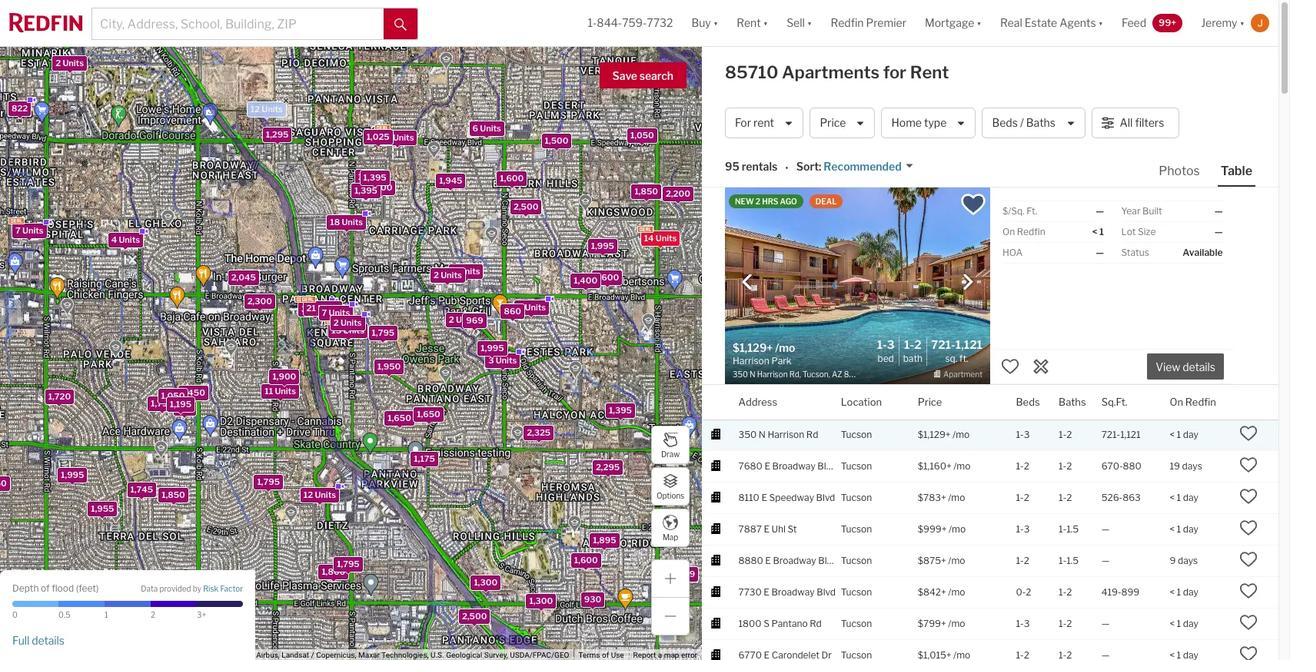 Task type: locate. For each thing, give the bounding box(es) containing it.
1-3 down beds button
[[1016, 429, 1030, 440]]

map
[[663, 532, 678, 542], [61, 651, 76, 660]]

day for 1,121
[[1183, 429, 1199, 440]]

9 units
[[517, 302, 546, 313]]

11
[[264, 386, 273, 397]]

of left use
[[602, 651, 609, 660]]

2 1-3 from the top
[[1016, 523, 1030, 535]]

1 vertical spatial 1,300
[[529, 596, 553, 607]]

rent
[[737, 16, 761, 30], [910, 62, 949, 82]]

blvd up '8110 e speedway blvd tucson'
[[818, 460, 837, 472]]

map left the data
[[61, 651, 76, 660]]

1 vertical spatial price button
[[918, 385, 942, 420]]

imagery
[[146, 651, 174, 660]]

0 vertical spatial rent
[[737, 16, 761, 30]]

< for $783+ /mo
[[1170, 492, 1175, 503]]

▾ left user photo
[[1240, 16, 1245, 30]]

1 vertical spatial map
[[61, 651, 76, 660]]

of left flood on the left bottom of the page
[[41, 582, 50, 594]]

0 vertical spatial 1,850
[[634, 186, 658, 197]]

$999+
[[918, 523, 947, 535]]

2 horizontal spatial /
[[1020, 116, 1024, 129]]

1 horizontal spatial price button
[[918, 385, 942, 420]]

0 vertical spatial 6
[[472, 123, 478, 134]]

/mo for $1,160+ /mo
[[954, 460, 971, 472]]

2
[[55, 58, 60, 68], [756, 197, 760, 206], [451, 266, 457, 277], [433, 270, 439, 280], [448, 315, 454, 325], [333, 317, 338, 328], [914, 338, 922, 352], [1067, 429, 1072, 440], [1024, 460, 1029, 472], [1067, 460, 1072, 472], [1024, 492, 1029, 503], [1067, 492, 1072, 503], [1024, 555, 1029, 566], [1026, 586, 1031, 598], [1067, 586, 1072, 598], [117, 597, 122, 607], [151, 610, 155, 620], [1067, 618, 1072, 629]]

7732
[[647, 16, 673, 30]]

1-1.5 for 1-2
[[1059, 555, 1079, 566]]

1,600
[[500, 173, 523, 183], [595, 272, 619, 283], [574, 555, 598, 566]]

map button
[[651, 509, 690, 547]]

15 units up 1,700
[[381, 132, 414, 143]]

1 vertical spatial 721-
[[1101, 429, 1120, 440]]

blvd for 8880 e broadway blvd
[[818, 555, 837, 566]]

1,300 left 930
[[529, 596, 553, 607]]

1,950
[[377, 361, 400, 372]]

1,395 up 2,295 in the left of the page
[[608, 405, 632, 416]]

0 vertical spatial rd
[[806, 429, 818, 440]]

0 vertical spatial 1,300
[[474, 577, 497, 588]]

new 2 hrs ago
[[735, 197, 797, 206]]

1 vertical spatial days
[[1178, 555, 1198, 566]]

9
[[517, 302, 523, 313], [1170, 555, 1176, 566]]

7887
[[738, 523, 762, 535]]

1,121 for 721-1,121 sq. ft.
[[955, 338, 983, 352]]

1,945
[[439, 175, 462, 186]]

9 for 9 units
[[517, 302, 523, 313]]

15 up 1,700
[[381, 132, 391, 143]]

1 vertical spatial 1-3
[[1016, 523, 1030, 535]]

0 horizontal spatial rent
[[737, 16, 761, 30]]

0 vertical spatial 6 units
[[472, 123, 501, 134]]

0 vertical spatial 15
[[381, 132, 391, 143]]

2 ©2023 from the left
[[176, 651, 199, 660]]

1,050 down save search
[[630, 130, 654, 141]]

save
[[612, 69, 637, 82]]

0 vertical spatial beds
[[992, 116, 1018, 129]]

1-3 down 0-2 at the bottom right of page
[[1016, 618, 1030, 629]]

3 units down the 860
[[488, 355, 516, 366]]

0 vertical spatial of
[[41, 582, 50, 594]]

1
[[1100, 226, 1104, 238], [1177, 429, 1181, 440], [1177, 492, 1181, 503], [1177, 523, 1181, 535], [1177, 586, 1181, 598], [105, 610, 108, 620], [1177, 618, 1181, 629]]

day for 863
[[1183, 492, 1199, 503]]

1 vertical spatial baths
[[1059, 396, 1086, 408]]

1 horizontal spatial 15 units
[[381, 132, 414, 143]]

1,121 for 721-1,121
[[1120, 429, 1141, 440]]

0 horizontal spatial 1,121
[[955, 338, 983, 352]]

$783+
[[918, 492, 946, 503]]

favorite this home image for $875+ /mo
[[1240, 550, 1258, 569]]

3
[[301, 304, 307, 314], [887, 338, 895, 352], [488, 355, 494, 366], [1024, 429, 1030, 440], [1024, 523, 1030, 535], [1024, 618, 1030, 629]]

tucson up '8110 e speedway blvd tucson'
[[841, 460, 872, 472]]

1 horizontal spatial 12 units
[[303, 490, 336, 500]]

721- for 721-1,121
[[1101, 429, 1120, 440]]

beds right type
[[992, 116, 1018, 129]]

e right 8880
[[765, 555, 771, 566]]

price
[[820, 116, 846, 129], [918, 396, 942, 408]]

beds down "x-out this home" icon
[[1016, 396, 1040, 408]]

5 favorite this home image from the top
[[1240, 613, 1258, 632]]

e for 7680
[[765, 460, 770, 472]]

18
[[330, 217, 340, 228]]

/mo right $875+
[[948, 555, 965, 566]]

1 vertical spatial 1,800
[[321, 567, 345, 578]]

3 units right 2,300
[[301, 304, 329, 314]]

1 day from the top
[[1183, 429, 1199, 440]]

4 < 1 day from the top
[[1170, 586, 1199, 598]]

1,450
[[181, 387, 205, 398]]

/mo right $999+
[[949, 523, 966, 535]]

1,500
[[544, 135, 568, 146]]

hoa
[[1003, 247, 1023, 258]]

0 vertical spatial 2,500
[[513, 201, 538, 212]]

map up 1,599
[[663, 532, 678, 542]]

1,395 down 1,025
[[363, 172, 386, 183]]

sell ▾ button
[[787, 0, 812, 46]]

beds inside beds / baths "button"
[[992, 116, 1018, 129]]

0 horizontal spatial 2,500
[[462, 612, 487, 622]]

1 favorite this home image from the top
[[1240, 424, 1258, 443]]

on up hoa
[[1003, 226, 1015, 238]]

95 rentals •
[[725, 160, 789, 174]]

14
[[644, 233, 654, 244]]

price inside button
[[820, 116, 846, 129]]

0 vertical spatial redfin
[[831, 16, 864, 30]]

e
[[765, 460, 770, 472], [762, 492, 767, 503], [764, 523, 770, 535], [765, 555, 771, 566], [764, 586, 770, 598]]

map inside button
[[663, 532, 678, 542]]

0 vertical spatial 1.5
[[1067, 523, 1079, 535]]

on inside button
[[1170, 396, 1183, 408]]

1,955
[[91, 504, 114, 515]]

tucson down the "7680 e broadway blvd tucson"
[[841, 492, 872, 503]]

favorite this home image
[[1001, 357, 1019, 376], [1240, 456, 1258, 474], [1240, 487, 1258, 506]]

location
[[841, 396, 882, 408]]

0 vertical spatial details
[[1183, 361, 1215, 374]]

— down < 1
[[1096, 247, 1104, 258]]

3 day from the top
[[1183, 523, 1199, 535]]

0 vertical spatial broadway
[[772, 460, 816, 472]]

airbus, right ,
[[204, 651, 228, 660]]

1 horizontal spatial details
[[1183, 361, 1215, 374]]

risk factor link
[[203, 585, 243, 595]]

e right the 7730
[[764, 586, 770, 598]]

1-3 for $799+ /mo
[[1016, 618, 1030, 629]]

1,300 up survey,
[[474, 577, 497, 588]]

/mo right $783+
[[948, 492, 965, 503]]

2 vertical spatial 1,395
[[608, 405, 632, 416]]

redfin left 'premier'
[[831, 16, 864, 30]]

0 horizontal spatial details
[[32, 634, 65, 647]]

blvd down 8880 e broadway blvd tucson
[[817, 586, 836, 598]]

lot size
[[1121, 226, 1156, 238]]

0 vertical spatial 1,995
[[591, 241, 614, 252]]

all
[[1120, 116, 1133, 129]]

©2023 right the data
[[95, 651, 118, 660]]

blvd right the speedway
[[816, 492, 835, 503]]

by
[[193, 585, 201, 594]]

on redfin
[[1003, 226, 1045, 238], [1170, 396, 1216, 408]]

▾ right agents
[[1098, 16, 1103, 30]]

9 inside the map region
[[517, 302, 523, 313]]

721-
[[931, 338, 956, 352], [1101, 429, 1120, 440]]

maxar
[[358, 651, 380, 660]]

price up :
[[820, 116, 846, 129]]

on redfin down view details
[[1170, 396, 1216, 408]]

0 vertical spatial 15 units
[[381, 132, 414, 143]]

/mo right $842+
[[948, 586, 965, 598]]

2 1-1.5 from the top
[[1059, 555, 1079, 566]]

ft. right $/sq.
[[1027, 205, 1037, 217]]

930
[[584, 594, 601, 605]]

15 down 21 units
[[331, 325, 341, 336]]

0 horizontal spatial ©2023
[[95, 651, 118, 660]]

<
[[1092, 226, 1098, 238], [1170, 429, 1175, 440], [1170, 492, 1175, 503], [1170, 523, 1175, 535], [1170, 586, 1175, 598], [1170, 618, 1175, 629]]

rd for 350 n harrison rd
[[806, 429, 818, 440]]

1 horizontal spatial 9
[[1170, 555, 1176, 566]]

3 ▾ from the left
[[807, 16, 812, 30]]

1 vertical spatial on
[[1170, 396, 1183, 408]]

beds for beds / baths
[[992, 116, 1018, 129]]

0 horizontal spatial map
[[61, 651, 76, 660]]

1 vertical spatial 9
[[1170, 555, 1176, 566]]

1 horizontal spatial airbus,
[[256, 651, 280, 660]]

1,121 up sq.
[[955, 338, 983, 352]]

details
[[1183, 361, 1215, 374], [32, 634, 65, 647]]

1,720
[[48, 391, 70, 402]]

s
[[764, 618, 769, 629]]

2 1.5 from the top
[[1067, 555, 1079, 566]]

1,900
[[272, 371, 296, 382]]

1,121 inside 721-1,121 sq. ft.
[[955, 338, 983, 352]]

721- up sq.
[[931, 338, 956, 352]]

1 < 1 day from the top
[[1170, 429, 1199, 440]]

2 vertical spatial broadway
[[772, 586, 815, 598]]

2 day from the top
[[1183, 492, 1199, 503]]

1,650
[[417, 409, 440, 420], [387, 413, 411, 424]]

rent right buy ▾
[[737, 16, 761, 30]]

usda/fpac/geo
[[510, 651, 569, 660]]

2 ▾ from the left
[[763, 16, 768, 30]]

1-3 for $999+ /mo
[[1016, 523, 1030, 535]]

6 ▾ from the left
[[1240, 16, 1245, 30]]

0 vertical spatial map
[[663, 532, 678, 542]]

blvd up 7730 e broadway blvd tucson
[[818, 555, 837, 566]]

15 units
[[381, 132, 414, 143], [331, 325, 364, 336]]

redfin down view details
[[1185, 396, 1216, 408]]

beds
[[992, 116, 1018, 129], [1016, 396, 1040, 408]]

1 1-3 from the top
[[1016, 429, 1030, 440]]

1.5
[[1067, 523, 1079, 535], [1067, 555, 1079, 566]]

favorite this home image for $999+ /mo
[[1240, 519, 1258, 537]]

< for $999+ /mo
[[1170, 523, 1175, 535]]

redfin down $/sq. ft.
[[1017, 226, 1045, 238]]

1 vertical spatial 6
[[76, 592, 82, 603]]

0 vertical spatial 3 units
[[301, 304, 329, 314]]

photos
[[1159, 164, 1200, 178]]

12 units
[[250, 104, 282, 115], [303, 490, 336, 500]]

details right full
[[32, 634, 65, 647]]

©2023 left ,
[[176, 651, 199, 660]]

/mo right $799+
[[948, 618, 965, 629]]

rd
[[806, 429, 818, 440], [810, 618, 822, 629]]

broadway up the speedway
[[772, 460, 816, 472]]

3 favorite this home image from the top
[[1240, 550, 1258, 569]]

tucson down 7730 e broadway blvd tucson
[[841, 618, 872, 629]]

721-1,121
[[1101, 429, 1141, 440]]

e right 8110
[[762, 492, 767, 503]]

0 vertical spatial price
[[820, 116, 846, 129]]

1,050 up 795
[[161, 391, 184, 402]]

user photo image
[[1251, 14, 1269, 32]]

1 vertical spatial 1,995
[[480, 343, 504, 354]]

1 vertical spatial 3 units
[[488, 355, 516, 366]]

2 favorite this home image from the top
[[1240, 519, 1258, 537]]

on redfin down $/sq. ft.
[[1003, 226, 1045, 238]]

details for full details
[[32, 634, 65, 647]]

1 for $999+ /mo
[[1177, 523, 1181, 535]]

1 horizontal spatial 1,800
[[358, 172, 381, 182]]

11 units
[[264, 386, 296, 397]]

0 vertical spatial favorite this home image
[[1001, 357, 1019, 376]]

cnes
[[230, 651, 249, 660]]

5 ▾ from the left
[[1098, 16, 1103, 30]]

1-3 up 0-2 at the bottom right of page
[[1016, 523, 1030, 535]]

2 vertical spatial 1-3
[[1016, 618, 1030, 629]]

721- up 670-
[[1101, 429, 1120, 440]]

▾ for mortgage ▾
[[977, 16, 982, 30]]

1 vertical spatial rd
[[810, 618, 822, 629]]

rd right harrison
[[806, 429, 818, 440]]

(
[[76, 582, 79, 594]]

▾ right sell
[[807, 16, 812, 30]]

1 1-1.5 from the top
[[1059, 523, 1079, 535]]

e left uhl
[[764, 523, 770, 535]]

recommended
[[824, 160, 902, 173]]

1 vertical spatial 15 units
[[331, 325, 364, 336]]

tucson down 8880 e broadway blvd tucson
[[841, 586, 872, 598]]

1 horizontal spatial of
[[602, 651, 609, 660]]

use
[[611, 651, 624, 660]]

price button up recommended
[[810, 108, 875, 138]]

1 ▾ from the left
[[713, 16, 718, 30]]

844-
[[597, 16, 622, 30]]

18 units
[[330, 217, 363, 228]]

x-out this home image
[[1032, 357, 1050, 376]]

sort
[[796, 160, 819, 173]]

price up $1,129+
[[918, 396, 942, 408]]

4 ▾ from the left
[[977, 16, 982, 30]]

for rent
[[735, 116, 774, 129]]

on down the view
[[1170, 396, 1183, 408]]

0 horizontal spatial 1,800
[[321, 567, 345, 578]]

1-844-759-7732 link
[[588, 16, 673, 30]]

0 vertical spatial 721-
[[931, 338, 956, 352]]

broadway up the pantano
[[772, 586, 815, 598]]

1 horizontal spatial 6
[[472, 123, 478, 134]]

1 1.5 from the top
[[1067, 523, 1079, 535]]

heading
[[733, 340, 858, 381]]

sq.ft. button
[[1101, 385, 1127, 420]]

map for map
[[663, 532, 678, 542]]

▾ right buy
[[713, 16, 718, 30]]

/mo right $1,129+
[[953, 429, 970, 440]]

1 horizontal spatial 721-
[[1101, 429, 1120, 440]]

0 horizontal spatial price button
[[810, 108, 875, 138]]

1,395 up 18 units
[[354, 185, 377, 196]]

0 horizontal spatial on redfin
[[1003, 226, 1045, 238]]

1,121 up the 880
[[1120, 429, 1141, 440]]

e right 7680
[[765, 460, 770, 472]]

1 vertical spatial broadway
[[773, 555, 816, 566]]

tucson down '8110 e speedway blvd tucson'
[[841, 523, 872, 535]]

721- inside 721-1,121 sq. ft.
[[931, 338, 956, 352]]

e for 7730
[[764, 586, 770, 598]]

0 vertical spatial 1,800
[[358, 172, 381, 182]]

21
[[306, 303, 316, 314]]

— up < 1
[[1096, 205, 1104, 217]]

5 day from the top
[[1183, 618, 1199, 629]]

u.s.
[[431, 651, 444, 660]]

broadway down st at bottom right
[[773, 555, 816, 566]]

< 1 day for 899
[[1170, 586, 1199, 598]]

< 1
[[1092, 226, 1104, 238]]

1,850 left 2,200
[[634, 186, 658, 197]]

4 day from the top
[[1183, 586, 1199, 598]]

1 vertical spatial 12
[[303, 490, 313, 500]]

1 vertical spatial 1,600
[[595, 272, 619, 283]]

days
[[1182, 460, 1202, 472], [1178, 555, 1198, 566]]

ft. right sq.
[[959, 353, 968, 364]]

e for 7887
[[764, 523, 770, 535]]

/ inside "button"
[[1020, 116, 1024, 129]]

0 horizontal spatial 721-
[[931, 338, 956, 352]]

1 horizontal spatial 6 units
[[472, 123, 501, 134]]

map for map data ©2023 google  imagery ©2023 , airbus, cnes / airbus, landsat / copernicus, maxar technologies, u.s. geological survey, usda/fpac/geo
[[61, 651, 76, 660]]

mortgage ▾
[[925, 16, 982, 30]]

favorite this home image
[[1240, 424, 1258, 443], [1240, 519, 1258, 537], [1240, 550, 1258, 569], [1240, 582, 1258, 600], [1240, 613, 1258, 632], [1240, 645, 1258, 660]]

1 for $1,129+ /mo
[[1177, 429, 1181, 440]]

1 vertical spatial 12 units
[[303, 490, 336, 500]]

0 horizontal spatial 9
[[517, 302, 523, 313]]

▾ left sell
[[763, 16, 768, 30]]

1 horizontal spatial 1,850
[[634, 186, 658, 197]]

0 horizontal spatial 6
[[76, 592, 82, 603]]

0 vertical spatial price button
[[810, 108, 875, 138]]

15 units down 21 units
[[331, 325, 364, 336]]

rent right for
[[910, 62, 949, 82]]

4 favorite this home image from the top
[[1240, 582, 1258, 600]]

1,850 right "1,745"
[[161, 490, 185, 501]]

bath
[[903, 353, 923, 364]]

721- for 721-1,121 sq. ft.
[[931, 338, 956, 352]]

tucson up 7730 e broadway blvd tucson
[[841, 555, 872, 566]]

details right the view
[[1183, 361, 1215, 374]]

price button up $1,129+
[[918, 385, 942, 420]]

/mo for $799+ /mo
[[948, 618, 965, 629]]

view details link
[[1147, 352, 1224, 380]]

submit search image
[[394, 18, 407, 31]]

1 horizontal spatial 1,121
[[1120, 429, 1141, 440]]

1 vertical spatial 7 units
[[321, 308, 350, 319]]

airbus, left landsat
[[256, 651, 280, 660]]

1 vertical spatial on redfin
[[1170, 396, 1216, 408]]

0 vertical spatial on redfin
[[1003, 226, 1045, 238]]

$/sq. ft.
[[1003, 205, 1037, 217]]

of for depth
[[41, 582, 50, 594]]

3 inside the 1-3 bed
[[887, 338, 895, 352]]

0 horizontal spatial 3 units
[[301, 304, 329, 314]]

2 < 1 day from the top
[[1170, 492, 1199, 503]]

0 vertical spatial ft.
[[1027, 205, 1037, 217]]

1 horizontal spatial 1,300
[[529, 596, 553, 607]]

blvd for 8110 e speedway blvd
[[816, 492, 835, 503]]

5 tucson from the top
[[841, 555, 872, 566]]

/mo right $1,160+
[[954, 460, 971, 472]]

favorite button image
[[960, 191, 986, 218]]

1 vertical spatial beds
[[1016, 396, 1040, 408]]

1 vertical spatial 1.5
[[1067, 555, 1079, 566]]

0 horizontal spatial airbus,
[[204, 651, 228, 660]]

0 horizontal spatial 1,850
[[161, 490, 185, 501]]

location button
[[841, 385, 882, 420]]

3 1-3 from the top
[[1016, 618, 1030, 629]]

google
[[120, 651, 144, 660]]

0 vertical spatial 9
[[517, 302, 523, 313]]

3 < 1 day from the top
[[1170, 523, 1199, 535]]

4 tucson from the top
[[841, 523, 872, 535]]

0 horizontal spatial 7 units
[[15, 225, 43, 236]]

— down 419-
[[1101, 618, 1110, 629]]

14 units
[[644, 233, 677, 244]]

1,650 up 1,175
[[417, 409, 440, 420]]

0 horizontal spatial of
[[41, 582, 50, 594]]

7
[[15, 225, 20, 236], [321, 308, 327, 319]]

1.5 for 1-3
[[1067, 523, 1079, 535]]

1 vertical spatial 1-1.5
[[1059, 555, 1079, 566]]

table button
[[1218, 163, 1256, 187]]

rd right the pantano
[[810, 618, 822, 629]]

1 airbus, from the left
[[204, 651, 228, 660]]

1,599
[[671, 569, 695, 580]]

1,650 down 1,950
[[387, 413, 411, 424]]

blvd
[[818, 460, 837, 472], [816, 492, 835, 503], [818, 555, 837, 566], [817, 586, 836, 598]]

1 horizontal spatial 1,050
[[630, 130, 654, 141]]

▾ right mortgage
[[977, 16, 982, 30]]

/mo for $999+ /mo
[[949, 523, 966, 535]]

blvd for 7680 e broadway blvd
[[818, 460, 837, 472]]

risk
[[203, 585, 219, 594]]

tucson down location button
[[841, 429, 872, 440]]



Task type: vqa. For each thing, say whether or not it's contained in the screenshot.
top 6
yes



Task type: describe. For each thing, give the bounding box(es) containing it.
view
[[1156, 361, 1180, 374]]

0 horizontal spatial 1,995
[[60, 470, 84, 481]]

mortgage ▾ button
[[916, 0, 991, 46]]

0
[[12, 610, 18, 620]]

view details button
[[1147, 354, 1224, 380]]

ft. inside 721-1,121 sq. ft.
[[959, 353, 968, 364]]

2 inside the 1-2 bath
[[914, 338, 922, 352]]

day for 899
[[1183, 586, 1199, 598]]

status
[[1121, 247, 1149, 258]]

1 horizontal spatial on redfin
[[1170, 396, 1216, 408]]

rent
[[754, 116, 774, 129]]

flood
[[52, 582, 74, 594]]

rent ▾
[[737, 16, 768, 30]]

technologies,
[[381, 651, 429, 660]]

estate
[[1025, 16, 1057, 30]]

1-3 for $1,129+ /mo
[[1016, 429, 1030, 440]]

863
[[1123, 492, 1141, 503]]

1-3 bed
[[877, 338, 895, 364]]

7680
[[738, 460, 763, 472]]

< for $799+ /mo
[[1170, 618, 1175, 629]]

1 for $842+ /mo
[[1177, 586, 1181, 598]]

feet
[[79, 582, 96, 594]]

report a map error
[[633, 651, 697, 660]]

21 units
[[306, 303, 338, 314]]

1 tucson from the top
[[841, 429, 872, 440]]

favorite button checkbox
[[960, 191, 986, 218]]

of for terms
[[602, 651, 609, 660]]

0 horizontal spatial 12
[[250, 104, 259, 115]]

526-863
[[1101, 492, 1141, 503]]

< for $842+ /mo
[[1170, 586, 1175, 598]]

1 ©2023 from the left
[[95, 651, 118, 660]]

factor
[[220, 585, 243, 594]]

1 horizontal spatial 1,995
[[480, 343, 504, 354]]

1- inside the 1-2 bath
[[904, 338, 914, 352]]

all filters
[[1120, 116, 1164, 129]]

e for 8110
[[762, 492, 767, 503]]

5 < 1 day from the top
[[1170, 618, 1199, 629]]

2 horizontal spatial redfin
[[1185, 396, 1216, 408]]

1 horizontal spatial 2,500
[[513, 201, 538, 212]]

/mo for $842+ /mo
[[948, 586, 965, 598]]

favorite this home image for $1,129+ /mo
[[1240, 424, 1258, 443]]

options button
[[651, 467, 690, 506]]

copernicus,
[[316, 651, 356, 660]]

1 vertical spatial 1,850
[[161, 490, 185, 501]]

3+
[[197, 610, 206, 620]]

1,745
[[130, 484, 153, 495]]

1800
[[738, 618, 762, 629]]

baths inside beds / baths "button"
[[1026, 116, 1056, 129]]

options
[[657, 491, 684, 500]]

geological
[[446, 651, 482, 660]]

1 vertical spatial 2,500
[[462, 612, 487, 622]]

redfin premier button
[[821, 0, 916, 46]]

st
[[788, 523, 797, 535]]

days for 19 days
[[1182, 460, 1202, 472]]

▾ for buy ▾
[[713, 16, 718, 30]]

0 horizontal spatial 1,300
[[474, 577, 497, 588]]

1,025
[[366, 132, 389, 142]]

1 horizontal spatial redfin
[[1017, 226, 1045, 238]]

1 for $799+ /mo
[[1177, 618, 1181, 629]]

795
[[176, 403, 193, 414]]

▾ for rent ▾
[[763, 16, 768, 30]]

next button image
[[960, 274, 976, 289]]

9 for 9 days
[[1170, 555, 1176, 566]]

google image
[[4, 640, 55, 660]]

0 horizontal spatial 1,050
[[161, 391, 184, 402]]

$/sq.
[[1003, 205, 1025, 217]]

sort :
[[796, 160, 821, 173]]

1 horizontal spatial /
[[311, 651, 314, 660]]

▾ for jeremy ▾
[[1240, 16, 1245, 30]]

0 vertical spatial 1,600
[[500, 173, 523, 183]]

broadway for 7730
[[772, 586, 815, 598]]

— up available
[[1215, 226, 1223, 238]]

1,495
[[150, 582, 173, 593]]

details for view details
[[1183, 361, 1215, 374]]

all filters button
[[1091, 108, 1179, 138]]

recommended button
[[821, 159, 914, 174]]

landsat
[[282, 651, 309, 660]]

save search button
[[599, 62, 687, 88]]

759-
[[622, 16, 647, 30]]

map region
[[0, 0, 886, 660]]

hrs
[[762, 197, 778, 206]]

0 horizontal spatial 7
[[15, 225, 20, 236]]

1,400
[[573, 275, 597, 286]]

$783+ /mo
[[918, 492, 965, 503]]

19 days
[[1170, 460, 1202, 472]]

)
[[96, 582, 99, 594]]

1,180
[[165, 582, 187, 592]]

99+
[[1159, 17, 1176, 28]]

for
[[883, 62, 907, 82]]

e for 8880
[[765, 555, 771, 566]]

days for 9 days
[[1178, 555, 1198, 566]]

1 horizontal spatial 12
[[303, 490, 313, 500]]

year
[[1121, 205, 1141, 217]]

uhl
[[772, 523, 786, 535]]

419-
[[1101, 586, 1121, 598]]

/mo for $875+ /mo
[[948, 555, 965, 566]]

3 tucson from the top
[[841, 492, 872, 503]]

— down 526-
[[1101, 523, 1110, 535]]

0 vertical spatial 12 units
[[250, 104, 282, 115]]

mortgage ▾ button
[[925, 0, 982, 46]]

/mo for $783+ /mo
[[948, 492, 965, 503]]

0.5
[[58, 610, 70, 620]]

data
[[141, 585, 158, 594]]

— down table button
[[1215, 205, 1223, 217]]

350 n harrison rd
[[738, 429, 818, 440]]

1 vertical spatial 6 units
[[76, 592, 105, 603]]

0 horizontal spatial 15 units
[[331, 325, 364, 336]]

buy ▾ button
[[692, 0, 718, 46]]

terms of use
[[579, 651, 624, 660]]

2 airbus, from the left
[[256, 651, 280, 660]]

$1,129+ /mo
[[918, 429, 970, 440]]

0 vertical spatial 1,395
[[363, 172, 386, 183]]

0 vertical spatial 7 units
[[15, 225, 43, 236]]

0 horizontal spatial on
[[1003, 226, 1015, 238]]

1 horizontal spatial baths
[[1059, 396, 1086, 408]]

1 vertical spatial 1,395
[[354, 185, 377, 196]]

photos button
[[1156, 163, 1218, 185]]

favorite this home image for $842+ /mo
[[1240, 582, 1258, 600]]

1-1.5 for 1-3
[[1059, 523, 1079, 535]]

1- inside the 1-3 bed
[[877, 338, 887, 352]]

1-844-759-7732
[[588, 16, 673, 30]]

broadway for 8880
[[773, 555, 816, 566]]

2 tucson from the top
[[841, 460, 872, 472]]

6 favorite this home image from the top
[[1240, 645, 1258, 660]]

beds / baths button
[[982, 108, 1085, 138]]

< for $1,129+ /mo
[[1170, 429, 1175, 440]]

available
[[1183, 247, 1223, 258]]

8880
[[738, 555, 763, 566]]

jeremy
[[1201, 16, 1238, 30]]

▾ for sell ▾
[[807, 16, 812, 30]]

rd for 1800 s pantano rd
[[810, 618, 822, 629]]

rent inside dropdown button
[[737, 16, 761, 30]]

899
[[1121, 586, 1140, 598]]

1.5 for 1-2
[[1067, 555, 1079, 566]]

$999+ /mo
[[918, 523, 966, 535]]

2,200
[[665, 188, 690, 199]]

1 horizontal spatial 1,650
[[417, 409, 440, 420]]

bed
[[878, 353, 894, 364]]

size
[[1138, 226, 1156, 238]]

address
[[738, 396, 777, 408]]

rentals
[[742, 160, 778, 173]]

1800 s pantano rd
[[738, 618, 822, 629]]

731
[[133, 582, 148, 593]]

1 horizontal spatial ft.
[[1027, 205, 1037, 217]]

type
[[924, 116, 947, 129]]

/mo for $1,129+ /mo
[[953, 429, 970, 440]]

1 horizontal spatial rent
[[910, 62, 949, 82]]

6 tucson from the top
[[841, 586, 872, 598]]

filters
[[1135, 116, 1164, 129]]

9 days
[[1170, 555, 1198, 566]]

report
[[633, 651, 656, 660]]

7 tucson from the top
[[841, 618, 872, 629]]

7730 e broadway blvd tucson
[[738, 586, 872, 598]]

favorite this home image for 526-863
[[1240, 487, 1258, 506]]

1 horizontal spatial 7
[[321, 308, 327, 319]]

0 horizontal spatial 1,650
[[387, 413, 411, 424]]

favorite this home image for 670-880
[[1240, 456, 1258, 474]]

— up 419-
[[1101, 555, 1110, 566]]

19
[[1170, 460, 1180, 472]]

419-899
[[1101, 586, 1140, 598]]

buy ▾
[[692, 16, 718, 30]]

blvd for 7730 e broadway blvd
[[817, 586, 836, 598]]

beds for beds
[[1016, 396, 1040, 408]]

7680 e broadway blvd tucson
[[738, 460, 872, 472]]

0 horizontal spatial /
[[251, 651, 254, 660]]

0 horizontal spatial 15
[[331, 325, 341, 336]]

4
[[111, 234, 117, 245]]

0 vertical spatial 1,050
[[630, 130, 654, 141]]

photo of 350 n harrison rd, tucson, az 85748 image
[[725, 188, 990, 384]]

broadway for 7680
[[772, 460, 816, 472]]

real
[[1000, 16, 1022, 30]]

8880 e broadway blvd tucson
[[738, 555, 872, 566]]

1 horizontal spatial 7 units
[[321, 308, 350, 319]]

< 1 day for 1,121
[[1170, 429, 1199, 440]]

1 vertical spatial price
[[918, 396, 942, 408]]

favorite this home image for $799+ /mo
[[1240, 613, 1258, 632]]

table
[[1221, 164, 1252, 178]]

1 for $783+ /mo
[[1177, 492, 1181, 503]]

City, Address, School, Building, ZIP search field
[[92, 8, 384, 39]]

sell
[[787, 16, 805, 30]]

sell ▾
[[787, 16, 812, 30]]

2 vertical spatial 1,600
[[574, 555, 598, 566]]

beds button
[[1016, 385, 1040, 420]]

8110
[[738, 492, 760, 503]]

85710
[[725, 62, 778, 82]]

< 1 day for 863
[[1170, 492, 1199, 503]]

previous button image
[[740, 274, 755, 289]]

rent ▾ button
[[737, 0, 768, 46]]



